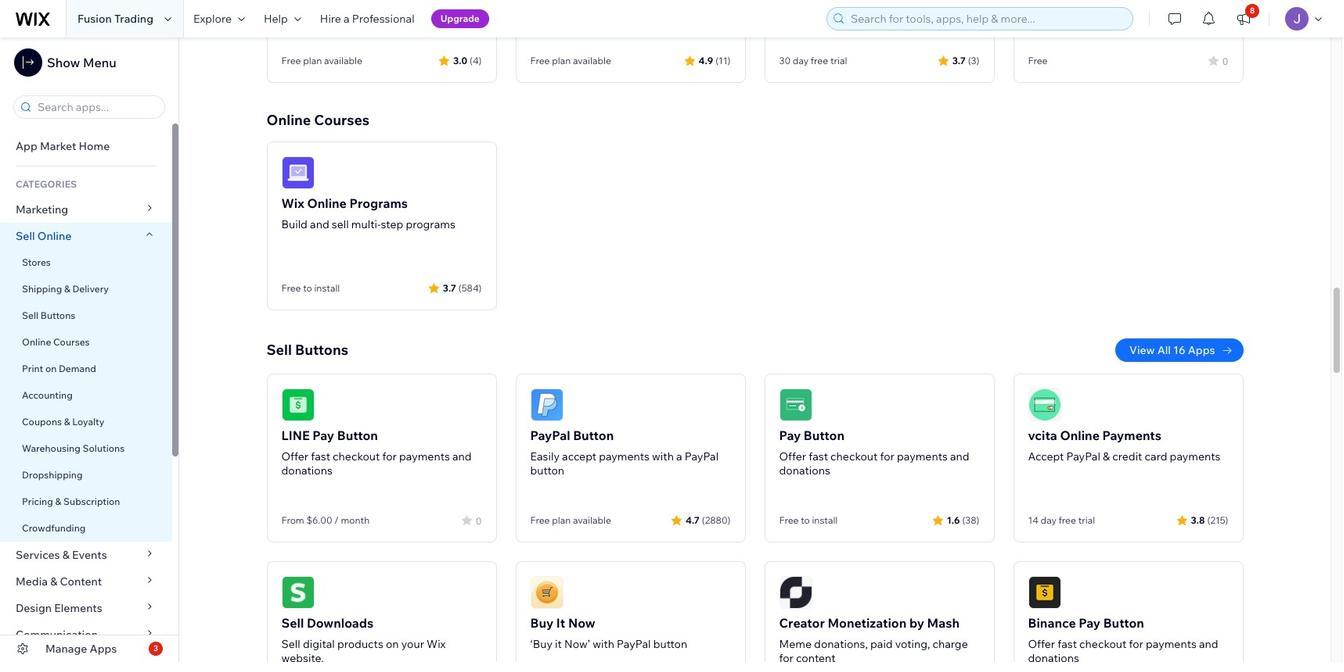 Task type: locate. For each thing, give the bounding box(es) containing it.
wix inside wix online programs build and sell multi-step programs
[[281, 196, 304, 211]]

1 horizontal spatial pay
[[779, 428, 801, 444]]

3.8 (215)
[[1191, 515, 1228, 526]]

1.6 (38)
[[947, 515, 980, 526]]

online up the print
[[22, 337, 51, 348]]

online courses up print on demand
[[22, 337, 90, 348]]

0 horizontal spatial wix
[[281, 196, 304, 211]]

online up sell
[[307, 196, 347, 211]]

1 vertical spatial 0
[[476, 515, 482, 527]]

paypal up "easily"
[[530, 428, 570, 444]]

4.9
[[699, 54, 713, 66]]

free to install up creator monetization by mash logo
[[779, 515, 838, 527]]

buttons up line pay button logo
[[295, 341, 348, 359]]

free for 3.7 (584)
[[281, 283, 301, 294]]

vcita
[[1028, 428, 1057, 444]]

0 horizontal spatial checkout
[[333, 450, 380, 464]]

sell buttons inside 'link'
[[22, 310, 75, 322]]

sell down sell downloads logo
[[281, 616, 304, 632]]

online
[[267, 111, 311, 129], [307, 196, 347, 211], [37, 229, 72, 243], [22, 337, 51, 348], [1060, 428, 1100, 444]]

wix online programs build and sell multi-step programs
[[281, 196, 455, 232]]

(2880)
[[702, 515, 731, 526]]

your
[[401, 638, 424, 652]]

fast
[[311, 450, 330, 464], [809, 450, 828, 464], [1058, 638, 1077, 652]]

0 vertical spatial with
[[652, 450, 674, 464]]

and inside wix online programs build and sell multi-step programs
[[310, 218, 329, 232]]

accept
[[1028, 450, 1064, 464]]

1 horizontal spatial fast
[[809, 450, 828, 464]]

show menu
[[47, 55, 116, 70]]

sell downloads logo image
[[281, 577, 314, 610]]

3.7 left (3)
[[952, 54, 966, 66]]

online down the marketing
[[37, 229, 72, 243]]

1 vertical spatial courses
[[53, 337, 90, 348]]

button inside buy it now 'buy it now' with paypal button
[[653, 638, 687, 652]]

offer down binance
[[1028, 638, 1055, 652]]

0 horizontal spatial apps
[[90, 643, 117, 657]]

4.7
[[686, 515, 700, 526]]

offer inside line pay button offer fast checkout for payments and donations
[[281, 450, 308, 464]]

pricing & subscription
[[22, 496, 120, 508]]

pay inside line pay button offer fast checkout for payments and donations
[[313, 428, 334, 444]]

coupons & loyalty
[[22, 416, 104, 428]]

1 horizontal spatial button
[[653, 638, 687, 652]]

marketing link
[[0, 196, 172, 223]]

donations for line
[[281, 464, 333, 478]]

with
[[652, 450, 674, 464], [593, 638, 614, 652]]

& right media
[[50, 575, 57, 589]]

donations for binance
[[1028, 652, 1079, 663]]

Search for tools, apps, help & more... field
[[846, 8, 1128, 30]]

& left credit
[[1103, 450, 1110, 464]]

free for 1.6 (38)
[[779, 515, 799, 527]]

0 vertical spatial install
[[314, 283, 340, 294]]

services & events link
[[0, 542, 172, 569]]

1 vertical spatial with
[[593, 638, 614, 652]]

1 horizontal spatial apps
[[1188, 344, 1215, 358]]

1 vertical spatial button
[[653, 638, 687, 652]]

donations inside line pay button offer fast checkout for payments and donations
[[281, 464, 333, 478]]

& right pricing in the bottom left of the page
[[55, 496, 61, 508]]

offer inside binance pay button offer fast checkout for payments and donations
[[1028, 638, 1055, 652]]

monetization
[[828, 616, 907, 632]]

install up creator monetization by mash logo
[[812, 515, 838, 527]]

fusion trading
[[77, 12, 153, 26]]

1 horizontal spatial 0
[[1222, 55, 1228, 67]]

trial for 14 day free trial
[[1078, 515, 1095, 527]]

online courses
[[267, 111, 369, 129], [22, 337, 90, 348]]

0 vertical spatial buttons
[[41, 310, 75, 322]]

fast down pay button logo
[[809, 450, 828, 464]]

3
[[153, 644, 158, 654]]

pay right line
[[313, 428, 334, 444]]

0 horizontal spatial button
[[530, 464, 564, 478]]

0 vertical spatial 0
[[1222, 55, 1228, 67]]

sell inside 'link'
[[22, 310, 38, 322]]

online for sell
[[37, 229, 72, 243]]

available for 4.9 (11)
[[573, 55, 611, 67]]

for inside line pay button offer fast checkout for payments and donations
[[382, 450, 397, 464]]

paypal right accept
[[1066, 450, 1100, 464]]

1 horizontal spatial install
[[812, 515, 838, 527]]

0 horizontal spatial buttons
[[41, 310, 75, 322]]

on right the print
[[45, 363, 57, 375]]

checkout inside 'pay button offer fast checkout for payments and donations'
[[831, 450, 878, 464]]

checkout inside binance pay button offer fast checkout for payments and donations
[[1079, 638, 1127, 652]]

sell left digital
[[281, 638, 300, 652]]

dropshipping
[[22, 470, 83, 481]]

wix up build
[[281, 196, 304, 211]]

sell online
[[16, 229, 72, 243]]

0 horizontal spatial to
[[303, 283, 312, 294]]

1 vertical spatial online courses
[[22, 337, 90, 348]]

0 horizontal spatial free
[[811, 55, 828, 67]]

2 horizontal spatial pay
[[1079, 616, 1101, 632]]

content
[[60, 575, 102, 589]]

free for 4.7 (2880)
[[530, 515, 550, 527]]

3.7 left (584)
[[443, 282, 456, 294]]

1 horizontal spatial sell buttons
[[267, 341, 348, 359]]

paid
[[870, 638, 893, 652]]

free down build
[[281, 283, 301, 294]]

install down sell
[[314, 283, 340, 294]]

1 vertical spatial sell buttons
[[267, 341, 348, 359]]

all
[[1157, 344, 1171, 358]]

loyalty
[[72, 416, 104, 428]]

trading
[[114, 12, 153, 26]]

0 horizontal spatial offer
[[281, 450, 308, 464]]

pay down pay button logo
[[779, 428, 801, 444]]

1 vertical spatial free to install
[[779, 515, 838, 527]]

fast inside line pay button offer fast checkout for payments and donations
[[311, 450, 330, 464]]

media & content link
[[0, 569, 172, 596]]

button inside the paypal button easily accept payments with a paypal button
[[530, 464, 564, 478]]

1.6
[[947, 515, 960, 526]]

0 horizontal spatial with
[[593, 638, 614, 652]]

0 horizontal spatial courses
[[53, 337, 90, 348]]

pay button offer fast checkout for payments and donations
[[779, 428, 969, 478]]

online courses up wix online programs logo
[[267, 111, 369, 129]]

1 horizontal spatial buttons
[[295, 341, 348, 359]]

elements
[[54, 602, 102, 616]]

online right vcita at right bottom
[[1060, 428, 1100, 444]]

free
[[811, 55, 828, 67], [1059, 515, 1076, 527]]

checkout for binance pay button
[[1079, 638, 1127, 652]]

line pay button logo image
[[281, 389, 314, 422]]

0 vertical spatial 3.7
[[952, 54, 966, 66]]

0 vertical spatial sell buttons
[[22, 310, 75, 322]]

content
[[796, 652, 836, 663]]

0 horizontal spatial trial
[[830, 55, 847, 67]]

paypal right now'
[[617, 638, 651, 652]]

0 horizontal spatial 3.7
[[443, 282, 456, 294]]

3.7 for 3.7 (584)
[[443, 282, 456, 294]]

apps right 16
[[1188, 344, 1215, 358]]

0 vertical spatial day
[[793, 55, 809, 67]]

payments
[[1102, 428, 1162, 444]]

shipping & delivery
[[22, 283, 109, 295]]

and inside line pay button offer fast checkout for payments and donations
[[452, 450, 472, 464]]

donations inside binance pay button offer fast checkout for payments and donations
[[1028, 652, 1079, 663]]

donations down line
[[281, 464, 333, 478]]

offer for line pay button
[[281, 450, 308, 464]]

to for programs
[[303, 283, 312, 294]]

buy it now 'buy it now' with paypal button
[[530, 616, 687, 652]]

trial
[[830, 55, 847, 67], [1078, 515, 1095, 527]]

buttons down shipping & delivery
[[41, 310, 75, 322]]

free right 14
[[1059, 515, 1076, 527]]

downloads
[[307, 616, 374, 632]]

sell buttons down shipping
[[22, 310, 75, 322]]

payments inside binance pay button offer fast checkout for payments and donations
[[1146, 638, 1197, 652]]

sell
[[16, 229, 35, 243], [22, 310, 38, 322], [267, 341, 292, 359], [281, 616, 304, 632], [281, 638, 300, 652]]

install for offer
[[812, 515, 838, 527]]

to up creator monetization by mash logo
[[801, 515, 810, 527]]

and inside binance pay button offer fast checkout for payments and donations
[[1199, 638, 1218, 652]]

1 vertical spatial wix
[[427, 638, 446, 652]]

payments inside the paypal button easily accept payments with a paypal button
[[599, 450, 650, 464]]

binance pay button logo image
[[1028, 577, 1061, 610]]

1 horizontal spatial on
[[386, 638, 399, 652]]

payments inside vcita online payments accept paypal & credit card payments
[[1170, 450, 1221, 464]]

fast inside binance pay button offer fast checkout for payments and donations
[[1058, 638, 1077, 652]]

dropshipping link
[[0, 463, 172, 489]]

and
[[310, 218, 329, 232], [452, 450, 472, 464], [950, 450, 969, 464], [1199, 638, 1218, 652]]

day right 14
[[1041, 515, 1057, 527]]

warehousing solutions
[[22, 443, 125, 455]]

0 vertical spatial courses
[[314, 111, 369, 129]]

online inside vcita online payments accept paypal & credit card payments
[[1060, 428, 1100, 444]]

apps right the "manage"
[[90, 643, 117, 657]]

1 horizontal spatial offer
[[779, 450, 806, 464]]

wix inside the sell downloads sell digital products on your wix website.
[[427, 638, 446, 652]]

fast down line pay button logo
[[311, 450, 330, 464]]

paypal inside vcita online payments accept paypal & credit card payments
[[1066, 450, 1100, 464]]

(4)
[[470, 54, 482, 66]]

button right line
[[337, 428, 378, 444]]

& for subscription
[[55, 496, 61, 508]]

3.7
[[952, 54, 966, 66], [443, 282, 456, 294]]

& left the loyalty
[[64, 416, 70, 428]]

1 vertical spatial free
[[1059, 515, 1076, 527]]

2 horizontal spatial donations
[[1028, 652, 1079, 663]]

pay inside 'pay button offer fast checkout for payments and donations'
[[779, 428, 801, 444]]

0 horizontal spatial day
[[793, 55, 809, 67]]

1 horizontal spatial donations
[[779, 464, 830, 478]]

0 horizontal spatial sell buttons
[[22, 310, 75, 322]]

fast for line
[[311, 450, 330, 464]]

free right the (4)
[[530, 55, 550, 67]]

0 horizontal spatial pay
[[313, 428, 334, 444]]

trial right 14
[[1078, 515, 1095, 527]]

design elements link
[[0, 596, 172, 622]]

line
[[281, 428, 310, 444]]

checkout inside line pay button offer fast checkout for payments and donations
[[333, 450, 380, 464]]

on inside the sell downloads sell digital products on your wix website.
[[386, 638, 399, 652]]

donations
[[281, 464, 333, 478], [779, 464, 830, 478], [1028, 652, 1079, 663]]

button right binance
[[1103, 616, 1144, 632]]

free down the help button
[[281, 55, 301, 67]]

courses up wix online programs logo
[[314, 111, 369, 129]]

0 horizontal spatial free to install
[[281, 283, 340, 294]]

media
[[16, 575, 48, 589]]

upgrade
[[440, 13, 480, 24]]

1 horizontal spatial a
[[676, 450, 682, 464]]

0 horizontal spatial online courses
[[22, 337, 90, 348]]

1 vertical spatial trial
[[1078, 515, 1095, 527]]

1 horizontal spatial wix
[[427, 638, 446, 652]]

1 horizontal spatial with
[[652, 450, 674, 464]]

fusion
[[77, 12, 112, 26]]

0 vertical spatial trial
[[830, 55, 847, 67]]

from $6.00 / month
[[281, 515, 370, 527]]

free plan available
[[281, 55, 362, 67], [530, 55, 611, 67], [530, 515, 611, 527]]

it
[[555, 638, 562, 652]]

0 vertical spatial free to install
[[281, 283, 340, 294]]

& left delivery
[[64, 283, 70, 295]]

button inside line pay button offer fast checkout for payments and donations
[[337, 428, 378, 444]]

1 vertical spatial day
[[1041, 515, 1057, 527]]

donations down pay button logo
[[779, 464, 830, 478]]

paypal button logo image
[[530, 389, 563, 422]]

online for vcita
[[1060, 428, 1100, 444]]

print on demand link
[[0, 356, 172, 383]]

pricing
[[22, 496, 53, 508]]

help button
[[254, 0, 311, 38]]

1 horizontal spatial trial
[[1078, 515, 1095, 527]]

help
[[264, 12, 288, 26]]

1 horizontal spatial 3.7
[[952, 54, 966, 66]]

checkout for line pay button
[[333, 450, 380, 464]]

sell buttons up line pay button logo
[[267, 341, 348, 359]]

& left "events"
[[62, 549, 70, 563]]

1 horizontal spatial checkout
[[831, 450, 878, 464]]

0 vertical spatial apps
[[1188, 344, 1215, 358]]

0 horizontal spatial install
[[314, 283, 340, 294]]

sell downloads sell digital products on your wix website.
[[281, 616, 446, 663]]

0 vertical spatial a
[[344, 12, 350, 26]]

& for content
[[50, 575, 57, 589]]

0 horizontal spatial on
[[45, 363, 57, 375]]

on
[[45, 363, 57, 375], [386, 638, 399, 652]]

1 horizontal spatial to
[[801, 515, 810, 527]]

wix right your
[[427, 638, 446, 652]]

free to install for programs
[[281, 283, 340, 294]]

offer down pay button logo
[[779, 450, 806, 464]]

buy
[[530, 616, 554, 632]]

button inside 'pay button offer fast checkout for payments and donations'
[[804, 428, 845, 444]]

2 horizontal spatial checkout
[[1079, 638, 1127, 652]]

offer down line
[[281, 450, 308, 464]]

(584)
[[458, 282, 482, 294]]

pay right binance
[[1079, 616, 1101, 632]]

& for events
[[62, 549, 70, 563]]

free to install down build
[[281, 283, 340, 294]]

crowdfunding link
[[0, 516, 172, 542]]

1 vertical spatial 3.7
[[443, 282, 456, 294]]

fast down binance
[[1058, 638, 1077, 652]]

0 horizontal spatial fast
[[311, 450, 330, 464]]

1 vertical spatial install
[[812, 515, 838, 527]]

available for 3.0 (4)
[[324, 55, 362, 67]]

programs
[[406, 218, 455, 232]]

available for 4.7 (2880)
[[573, 515, 611, 527]]

1 vertical spatial apps
[[90, 643, 117, 657]]

sell down shipping
[[22, 310, 38, 322]]

0 horizontal spatial donations
[[281, 464, 333, 478]]

donations,
[[814, 638, 868, 652]]

0 vertical spatial to
[[303, 283, 312, 294]]

free
[[281, 55, 301, 67], [530, 55, 550, 67], [1028, 55, 1048, 67], [281, 283, 301, 294], [530, 515, 550, 527], [779, 515, 799, 527]]

free right 30
[[811, 55, 828, 67]]

0 horizontal spatial 0
[[476, 515, 482, 527]]

online inside wix online programs build and sell multi-step programs
[[307, 196, 347, 211]]

offer for binance pay button
[[1028, 638, 1055, 652]]

services & events
[[16, 549, 107, 563]]

free right (2880)
[[779, 515, 799, 527]]

online up wix online programs logo
[[267, 111, 311, 129]]

2 horizontal spatial offer
[[1028, 638, 1055, 652]]

it
[[556, 616, 565, 632]]

1 horizontal spatial day
[[1041, 515, 1057, 527]]

button up accept at the bottom
[[573, 428, 614, 444]]

free plan available for 4.9 (11)
[[530, 55, 611, 67]]

2 horizontal spatial fast
[[1058, 638, 1077, 652]]

for inside creator monetization by mash meme donations, paid voting, charge for content
[[779, 652, 794, 663]]

1 vertical spatial a
[[676, 450, 682, 464]]

creator monetization by mash meme donations, paid voting, charge for content
[[779, 616, 968, 663]]

courses up demand
[[53, 337, 90, 348]]

free to install
[[281, 283, 340, 294], [779, 515, 838, 527]]

pay inside binance pay button offer fast checkout for payments and donations
[[1079, 616, 1101, 632]]

free plan available for 3.0 (4)
[[281, 55, 362, 67]]

trial right 30
[[830, 55, 847, 67]]

0 vertical spatial free
[[811, 55, 828, 67]]

now
[[568, 616, 595, 632]]

on left your
[[386, 638, 399, 652]]

1 vertical spatial buttons
[[295, 341, 348, 359]]

day right 30
[[793, 55, 809, 67]]

website.
[[281, 652, 324, 663]]

to down build
[[303, 283, 312, 294]]

multi-
[[351, 218, 381, 232]]

plan
[[303, 55, 322, 67], [552, 55, 571, 67], [552, 515, 571, 527]]

1 horizontal spatial free
[[1059, 515, 1076, 527]]

1 vertical spatial on
[[386, 638, 399, 652]]

step
[[381, 218, 403, 232]]

buttons inside 'link'
[[41, 310, 75, 322]]

0 vertical spatial wix
[[281, 196, 304, 211]]

free down "easily"
[[530, 515, 550, 527]]

1 horizontal spatial online courses
[[267, 111, 369, 129]]

button down pay button logo
[[804, 428, 845, 444]]

pay for binance
[[1079, 616, 1101, 632]]

0 for free
[[1222, 55, 1228, 67]]

1 vertical spatial to
[[801, 515, 810, 527]]

0 vertical spatial on
[[45, 363, 57, 375]]

3.8
[[1191, 515, 1205, 526]]

app market home link
[[0, 133, 172, 160]]

0 vertical spatial button
[[530, 464, 564, 478]]

donations down binance
[[1028, 652, 1079, 663]]

for inside binance pay button offer fast checkout for payments and donations
[[1129, 638, 1143, 652]]

shipping
[[22, 283, 62, 295]]

& for loyalty
[[64, 416, 70, 428]]

1 horizontal spatial free to install
[[779, 515, 838, 527]]



Task type: describe. For each thing, give the bounding box(es) containing it.
sell up line pay button logo
[[267, 341, 292, 359]]

with inside the paypal button easily accept payments with a paypal button
[[652, 450, 674, 464]]

app
[[16, 139, 37, 153]]

coupons
[[22, 416, 62, 428]]

design
[[16, 602, 52, 616]]

16
[[1173, 344, 1185, 358]]

(215)
[[1207, 515, 1228, 526]]

free plan available for 4.7 (2880)
[[530, 515, 611, 527]]

sidebar element
[[0, 38, 179, 663]]

with inside buy it now 'buy it now' with paypal button
[[593, 638, 614, 652]]

to for offer
[[801, 515, 810, 527]]

(11)
[[716, 54, 731, 66]]

online courses inside sidebar element
[[22, 337, 90, 348]]

digital
[[303, 638, 335, 652]]

explore
[[193, 12, 232, 26]]

vcita online payments logo image
[[1028, 389, 1061, 422]]

sell
[[332, 218, 349, 232]]

free for 14 day free trial
[[1059, 515, 1076, 527]]

mash
[[927, 616, 960, 632]]

pay for line
[[313, 428, 334, 444]]

line pay button offer fast checkout for payments and donations
[[281, 428, 472, 478]]

free for 3.0 (4)
[[281, 55, 301, 67]]

online courses link
[[0, 330, 172, 356]]

credit
[[1112, 450, 1142, 464]]

3.0
[[453, 54, 467, 66]]

programs
[[349, 196, 408, 211]]

now'
[[564, 638, 590, 652]]

0 for from $6.00 / month
[[476, 515, 482, 527]]

charge
[[933, 638, 968, 652]]

manage apps
[[45, 643, 117, 657]]

warehousing solutions link
[[0, 436, 172, 463]]

menu
[[83, 55, 116, 70]]

card
[[1145, 450, 1167, 464]]

paypal up '4.7 (2880)'
[[685, 450, 719, 464]]

& inside vcita online payments accept paypal & credit card payments
[[1103, 450, 1110, 464]]

accounting
[[22, 390, 73, 402]]

paypal inside buy it now 'buy it now' with paypal button
[[617, 638, 651, 652]]

$6.00
[[306, 515, 332, 527]]

Search apps... field
[[33, 96, 160, 118]]

day for 30
[[793, 55, 809, 67]]

0 horizontal spatial a
[[344, 12, 350, 26]]

3.7 for 3.7 (3)
[[952, 54, 966, 66]]

3.0 (4)
[[453, 54, 482, 66]]

binance
[[1028, 616, 1076, 632]]

warehousing
[[22, 443, 80, 455]]

hire
[[320, 12, 341, 26]]

buy it now logo image
[[530, 577, 563, 610]]

offer inside 'pay button offer fast checkout for payments and donations'
[[779, 450, 806, 464]]

install for programs
[[314, 283, 340, 294]]

accounting link
[[0, 383, 172, 409]]

hire a professional
[[320, 12, 415, 26]]

and inside 'pay button offer fast checkout for payments and donations'
[[950, 450, 969, 464]]

button for easily
[[530, 464, 564, 478]]

0 vertical spatial online courses
[[267, 111, 369, 129]]

payments inside 'pay button offer fast checkout for payments and donations'
[[897, 450, 948, 464]]

events
[[72, 549, 107, 563]]

free for 4.9 (11)
[[530, 55, 550, 67]]

donations inside 'pay button offer fast checkout for payments and donations'
[[779, 464, 830, 478]]

professional
[[352, 12, 415, 26]]

trial for 30 day free trial
[[830, 55, 847, 67]]

creator monetization by mash logo image
[[779, 577, 812, 610]]

courses inside sidebar element
[[53, 337, 90, 348]]

demand
[[59, 363, 96, 375]]

button for now
[[653, 638, 687, 652]]

fast for binance
[[1058, 638, 1077, 652]]

30 day free trial
[[779, 55, 847, 67]]

wix online programs logo image
[[281, 157, 314, 189]]

plan for 4.9
[[552, 55, 571, 67]]

vcita online payments accept paypal & credit card payments
[[1028, 428, 1221, 464]]

shipping & delivery link
[[0, 276, 172, 303]]

marketing
[[16, 203, 68, 217]]

fast inside 'pay button offer fast checkout for payments and donations'
[[809, 450, 828, 464]]

for inside 'pay button offer fast checkout for payments and donations'
[[880, 450, 895, 464]]

stores
[[22, 257, 51, 268]]

creator
[[779, 616, 825, 632]]

pay button logo image
[[779, 389, 812, 422]]

sell buttons link
[[0, 303, 172, 330]]

14
[[1028, 515, 1039, 527]]

plan for 4.7
[[552, 515, 571, 527]]

show
[[47, 55, 80, 70]]

day for 14
[[1041, 515, 1057, 527]]

on inside sidebar element
[[45, 363, 57, 375]]

delivery
[[72, 283, 109, 295]]

view all 16 apps
[[1129, 344, 1215, 358]]

free for 30 day free trial
[[811, 55, 828, 67]]

14 day free trial
[[1028, 515, 1095, 527]]

payments inside line pay button offer fast checkout for payments and donations
[[399, 450, 450, 464]]

communication
[[16, 628, 100, 643]]

online for wix
[[307, 196, 347, 211]]

apps inside sidebar element
[[90, 643, 117, 657]]

accept
[[562, 450, 596, 464]]

print on demand
[[22, 363, 96, 375]]

button inside the paypal button easily accept payments with a paypal button
[[573, 428, 614, 444]]

button inside binance pay button offer fast checkout for payments and donations
[[1103, 616, 1144, 632]]

manage
[[45, 643, 87, 657]]

& for delivery
[[64, 283, 70, 295]]

plan for 3.0
[[303, 55, 322, 67]]

hire a professional link
[[311, 0, 424, 38]]

home
[[79, 139, 110, 153]]

sell up stores
[[16, 229, 35, 243]]

pricing & subscription link
[[0, 489, 172, 516]]

paypal button easily accept payments with a paypal button
[[530, 428, 719, 478]]

3.7 (3)
[[952, 54, 980, 66]]

/
[[334, 515, 339, 527]]

meme
[[779, 638, 812, 652]]

(38)
[[962, 515, 980, 526]]

free right (3)
[[1028, 55, 1048, 67]]

subscription
[[63, 496, 120, 508]]

a inside the paypal button easily accept payments with a paypal button
[[676, 450, 682, 464]]

view all 16 apps link
[[1115, 339, 1243, 362]]

1 horizontal spatial courses
[[314, 111, 369, 129]]

easily
[[530, 450, 560, 464]]

binance pay button offer fast checkout for payments and donations
[[1028, 616, 1218, 663]]

voting,
[[895, 638, 930, 652]]

'buy
[[530, 638, 553, 652]]

free to install for offer
[[779, 515, 838, 527]]



Task type: vqa. For each thing, say whether or not it's contained in the screenshot.
the top for.
no



